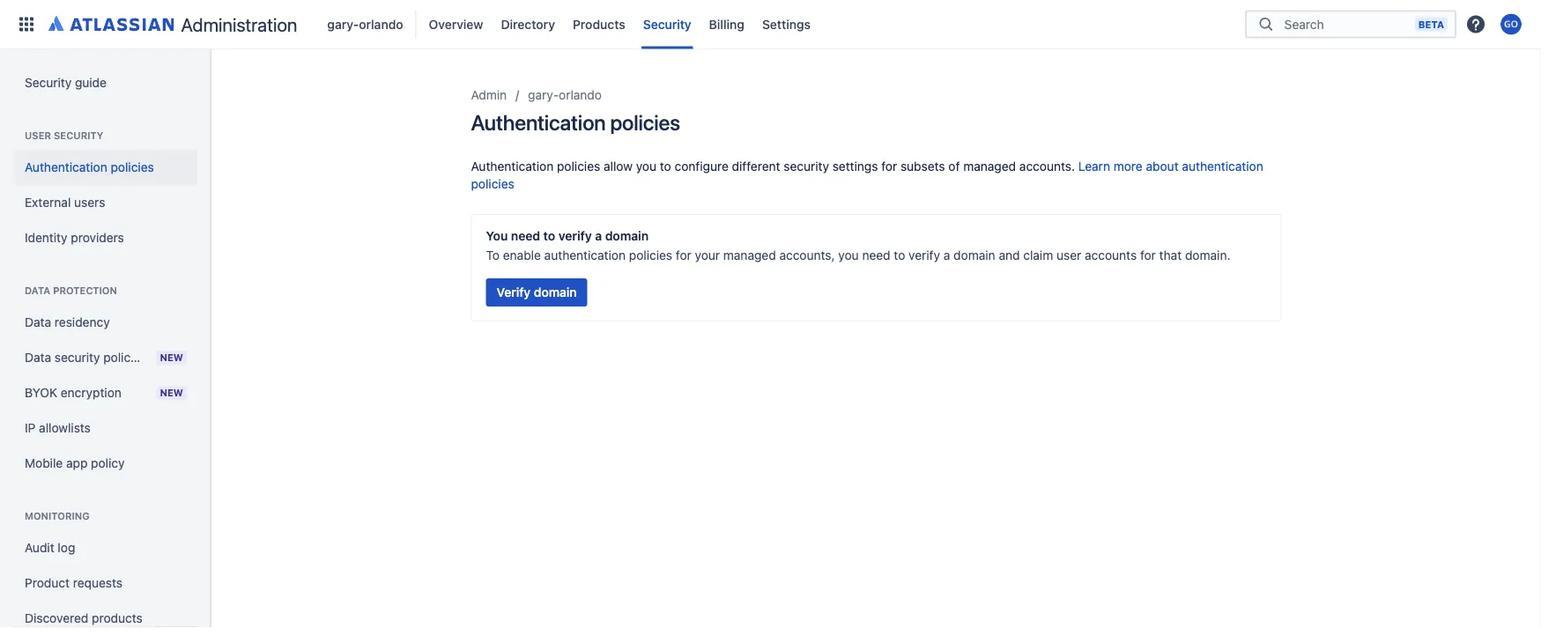 Task type: vqa. For each thing, say whether or not it's contained in the screenshot.
the leftmost Security
yes



Task type: locate. For each thing, give the bounding box(es) containing it.
0 horizontal spatial security
[[25, 75, 72, 90]]

1 horizontal spatial gary-orlando link
[[528, 85, 602, 106]]

0 vertical spatial to
[[660, 159, 671, 174]]

0 horizontal spatial a
[[595, 229, 602, 243]]

1 horizontal spatial gary-
[[528, 88, 559, 102]]

global navigation element
[[11, 0, 1245, 49]]

authentication policies up allow
[[471, 110, 680, 135]]

managed
[[963, 159, 1016, 174], [723, 248, 776, 263]]

need right accounts,
[[862, 248, 891, 263]]

1 data from the top
[[25, 285, 50, 297]]

new
[[160, 352, 183, 364], [160, 387, 183, 399]]

new up ip allowlists link
[[160, 387, 183, 399]]

policies left allow
[[557, 159, 600, 174]]

security for security guide
[[25, 75, 72, 90]]

appswitcher icon image
[[16, 14, 37, 35]]

and
[[999, 248, 1020, 263]]

domain left and
[[954, 248, 996, 263]]

policies up external users 'link'
[[111, 160, 154, 174]]

you
[[636, 159, 657, 174], [838, 248, 859, 263]]

security guide
[[25, 75, 107, 90]]

0 horizontal spatial need
[[511, 229, 540, 243]]

1 vertical spatial security
[[25, 75, 72, 90]]

0 vertical spatial security
[[643, 17, 692, 31]]

mobile
[[25, 456, 63, 471]]

1 vertical spatial data
[[25, 315, 51, 330]]

1 horizontal spatial a
[[944, 248, 950, 263]]

billing
[[709, 17, 745, 31]]

1 vertical spatial managed
[[723, 248, 776, 263]]

2 horizontal spatial domain
[[954, 248, 996, 263]]

security left 'billing' at the top left of the page
[[643, 17, 692, 31]]

protection
[[53, 285, 117, 297]]

0 horizontal spatial gary-orlando link
[[322, 10, 409, 38]]

orlando
[[359, 17, 403, 31], [559, 88, 602, 102]]

product requests
[[25, 576, 123, 590]]

2 horizontal spatial to
[[894, 248, 905, 263]]

1 horizontal spatial gary-orlando
[[528, 88, 602, 102]]

products
[[92, 611, 143, 626]]

app
[[66, 456, 88, 471]]

0 vertical spatial gary-
[[327, 17, 359, 31]]

to left configure
[[660, 159, 671, 174]]

about
[[1146, 159, 1179, 174]]

authentication down admin link
[[471, 110, 606, 135]]

for left subsets
[[882, 159, 897, 174]]

external users link
[[14, 185, 197, 220]]

3 data from the top
[[25, 350, 51, 365]]

help icon image
[[1466, 14, 1487, 35]]

security for security
[[643, 17, 692, 31]]

0 vertical spatial orlando
[[359, 17, 403, 31]]

gary-
[[327, 17, 359, 31], [528, 88, 559, 102]]

gary-orlando inside global navigation element
[[327, 17, 403, 31]]

that
[[1159, 248, 1182, 263]]

mobile app policy link
[[14, 446, 197, 481]]

for left that
[[1140, 248, 1156, 263]]

0 vertical spatial a
[[595, 229, 602, 243]]

0 horizontal spatial to
[[543, 229, 555, 243]]

directory link
[[496, 10, 560, 38]]

verify
[[559, 229, 592, 243], [909, 248, 940, 263]]

monitoring
[[25, 511, 90, 522]]

administration banner
[[0, 0, 1541, 49]]

settings
[[833, 159, 878, 174]]

1 vertical spatial gary-orlando
[[528, 88, 602, 102]]

managed right of
[[963, 159, 1016, 174]]

discovered
[[25, 611, 88, 626]]

1 vertical spatial authentication
[[544, 248, 626, 263]]

orlando down "products" link
[[559, 88, 602, 102]]

more
[[1114, 159, 1143, 174]]

to down learn more about authentication policies link at top
[[894, 248, 905, 263]]

2 horizontal spatial for
[[1140, 248, 1156, 263]]

1 vertical spatial domain
[[954, 248, 996, 263]]

security
[[54, 130, 103, 141], [784, 159, 829, 174], [55, 350, 100, 365]]

1 horizontal spatial to
[[660, 159, 671, 174]]

different
[[732, 159, 780, 174]]

0 vertical spatial data
[[25, 285, 50, 297]]

1 vertical spatial to
[[543, 229, 555, 243]]

authentication
[[1182, 159, 1264, 174], [544, 248, 626, 263]]

0 vertical spatial security
[[54, 130, 103, 141]]

data up 'data residency'
[[25, 285, 50, 297]]

policies up allow
[[610, 110, 680, 135]]

0 vertical spatial gary-orlando link
[[322, 10, 409, 38]]

external
[[25, 195, 71, 210]]

gary-orlando link
[[322, 10, 409, 38], [528, 85, 602, 106]]

policies inside the learn more about authentication policies
[[471, 177, 514, 191]]

product requests link
[[14, 566, 197, 601]]

need up enable
[[511, 229, 540, 243]]

2 vertical spatial security
[[55, 350, 100, 365]]

1 vertical spatial orlando
[[559, 88, 602, 102]]

security
[[643, 17, 692, 31], [25, 75, 72, 90]]

1 vertical spatial need
[[862, 248, 891, 263]]

0 horizontal spatial for
[[676, 248, 692, 263]]

accounts.
[[1020, 159, 1075, 174]]

2 vertical spatial data
[[25, 350, 51, 365]]

0 horizontal spatial gary-
[[327, 17, 359, 31]]

domain.
[[1185, 248, 1231, 263]]

authentication policies link
[[14, 150, 197, 185]]

security up 'byok encryption'
[[55, 350, 100, 365]]

a
[[595, 229, 602, 243], [944, 248, 950, 263]]

1 horizontal spatial managed
[[963, 159, 1016, 174]]

1 vertical spatial new
[[160, 387, 183, 399]]

orlando left overview
[[359, 17, 403, 31]]

authentication policies up users
[[25, 160, 154, 174]]

allow
[[604, 159, 633, 174]]

authentication
[[471, 110, 606, 135], [471, 159, 554, 174], [25, 160, 107, 174]]

0 vertical spatial new
[[160, 352, 183, 364]]

2 new from the top
[[160, 387, 183, 399]]

0 horizontal spatial domain
[[534, 285, 577, 300]]

1 vertical spatial you
[[838, 248, 859, 263]]

verify left and
[[909, 248, 940, 263]]

subsets
[[901, 159, 945, 174]]

policies
[[610, 110, 680, 135], [557, 159, 600, 174], [111, 160, 154, 174], [471, 177, 514, 191], [629, 248, 672, 263], [103, 350, 147, 365]]

authentication down you need to verify a domain
[[544, 248, 626, 263]]

product
[[25, 576, 70, 590]]

domain
[[605, 229, 649, 243], [954, 248, 996, 263], [534, 285, 577, 300]]

0 vertical spatial need
[[511, 229, 540, 243]]

of
[[949, 159, 960, 174]]

you right accounts,
[[838, 248, 859, 263]]

you
[[486, 229, 508, 243]]

0 vertical spatial you
[[636, 159, 657, 174]]

security inside 'link'
[[643, 17, 692, 31]]

discovered products
[[25, 611, 143, 626]]

user
[[1057, 248, 1082, 263]]

new down data residency link
[[160, 352, 183, 364]]

to
[[660, 159, 671, 174], [543, 229, 555, 243], [894, 248, 905, 263]]

verify up verify domain
[[559, 229, 592, 243]]

atlassian image
[[48, 12, 174, 33], [48, 12, 174, 33]]

accounts
[[1085, 248, 1137, 263]]

authentication right about
[[1182, 159, 1264, 174]]

security right user
[[54, 130, 103, 141]]

1 new from the top
[[160, 352, 183, 364]]

2 data from the top
[[25, 315, 51, 330]]

toggle navigation image
[[194, 71, 233, 106]]

0 vertical spatial managed
[[963, 159, 1016, 174]]

gary-orlando
[[327, 17, 403, 31], [528, 88, 602, 102]]

security left guide
[[25, 75, 72, 90]]

1 horizontal spatial authentication policies
[[471, 110, 680, 135]]

0 horizontal spatial verify
[[559, 229, 592, 243]]

users
[[74, 195, 105, 210]]

data up byok
[[25, 350, 51, 365]]

1 horizontal spatial authentication
[[1182, 159, 1264, 174]]

you right allow
[[636, 159, 657, 174]]

directory
[[501, 17, 555, 31]]

data left residency
[[25, 315, 51, 330]]

need
[[511, 229, 540, 243], [862, 248, 891, 263]]

0 horizontal spatial authentication policies
[[25, 160, 154, 174]]

requests
[[73, 576, 123, 590]]

domain right verify
[[534, 285, 577, 300]]

1 vertical spatial verify
[[909, 248, 940, 263]]

new for byok encryption
[[160, 387, 183, 399]]

security left the settings
[[784, 159, 829, 174]]

discovered products link
[[14, 601, 197, 628]]

0 horizontal spatial orlando
[[359, 17, 403, 31]]

for
[[882, 159, 897, 174], [676, 248, 692, 263], [1140, 248, 1156, 263]]

security for data security policies
[[55, 350, 100, 365]]

1 horizontal spatial domain
[[605, 229, 649, 243]]

0 vertical spatial authentication
[[1182, 159, 1264, 174]]

policies up 'you'
[[471, 177, 514, 191]]

identity providers link
[[14, 220, 197, 256]]

for left your
[[676, 248, 692, 263]]

managed right your
[[723, 248, 776, 263]]

0 horizontal spatial gary-orlando
[[327, 17, 403, 31]]

2 vertical spatial domain
[[534, 285, 577, 300]]

data protection
[[25, 285, 117, 297]]

verify domain
[[497, 285, 577, 300]]

authentication policies
[[471, 110, 680, 135], [25, 160, 154, 174]]

domain down allow
[[605, 229, 649, 243]]

to right 'you'
[[543, 229, 555, 243]]

1 horizontal spatial security
[[643, 17, 692, 31]]

2 vertical spatial to
[[894, 248, 905, 263]]

0 vertical spatial gary-orlando
[[327, 17, 403, 31]]

policies left your
[[629, 248, 672, 263]]

data residency link
[[14, 305, 197, 340]]



Task type: describe. For each thing, give the bounding box(es) containing it.
1 horizontal spatial orlando
[[559, 88, 602, 102]]

account image
[[1501, 14, 1522, 35]]

guide
[[75, 75, 107, 90]]

admin
[[471, 88, 507, 102]]

mobile app policy
[[25, 456, 125, 471]]

audit log
[[25, 541, 75, 555]]

orlando inside global navigation element
[[359, 17, 403, 31]]

encryption
[[61, 386, 121, 400]]

learn
[[1078, 159, 1110, 174]]

claim
[[1023, 248, 1053, 263]]

you need to verify a domain
[[486, 229, 649, 243]]

audit log link
[[14, 531, 197, 566]]

0 vertical spatial authentication policies
[[471, 110, 680, 135]]

ip
[[25, 421, 36, 435]]

0 horizontal spatial managed
[[723, 248, 776, 263]]

1 vertical spatial security
[[784, 159, 829, 174]]

security guide link
[[14, 65, 197, 100]]

allowlists
[[39, 421, 91, 435]]

new for data security policies
[[160, 352, 183, 364]]

Search field
[[1279, 8, 1415, 40]]

search icon image
[[1256, 15, 1277, 33]]

administration link
[[42, 10, 304, 38]]

0 horizontal spatial authentication
[[544, 248, 626, 263]]

authentication up 'you'
[[471, 159, 554, 174]]

security for user security
[[54, 130, 103, 141]]

authentication policies allow you to configure different security settings for subsets of managed accounts.
[[471, 159, 1078, 174]]

1 horizontal spatial you
[[838, 248, 859, 263]]

beta
[[1419, 19, 1444, 30]]

settings link
[[757, 10, 816, 38]]

administration
[[181, 13, 297, 35]]

products
[[573, 17, 625, 31]]

to enable authentication policies for your managed accounts, you need to verify a domain and claim user accounts for that domain.
[[486, 248, 1231, 263]]

data for data security policies
[[25, 350, 51, 365]]

overview link
[[424, 10, 489, 38]]

ip allowlists link
[[14, 411, 197, 446]]

to
[[486, 248, 500, 263]]

1 vertical spatial authentication policies
[[25, 160, 154, 174]]

1 horizontal spatial need
[[862, 248, 891, 263]]

overview
[[429, 17, 483, 31]]

authentication inside the learn more about authentication policies
[[1182, 159, 1264, 174]]

billing link
[[704, 10, 750, 38]]

audit
[[25, 541, 54, 555]]

identity providers
[[25, 230, 124, 245]]

1 vertical spatial a
[[944, 248, 950, 263]]

0 vertical spatial domain
[[605, 229, 649, 243]]

user security
[[25, 130, 103, 141]]

enable
[[503, 248, 541, 263]]

data security policies
[[25, 350, 147, 365]]

data residency
[[25, 315, 110, 330]]

policies down data residency link
[[103, 350, 147, 365]]

products link
[[568, 10, 631, 38]]

0 vertical spatial verify
[[559, 229, 592, 243]]

external users
[[25, 195, 105, 210]]

user
[[25, 130, 51, 141]]

gary- inside global navigation element
[[327, 17, 359, 31]]

learn more about authentication policies link
[[471, 159, 1264, 191]]

byok encryption
[[25, 386, 121, 400]]

byok
[[25, 386, 57, 400]]

data for data protection
[[25, 285, 50, 297]]

learn more about authentication policies
[[471, 159, 1264, 191]]

1 vertical spatial gary-orlando link
[[528, 85, 602, 106]]

residency
[[55, 315, 110, 330]]

domain inside button
[[534, 285, 577, 300]]

1 horizontal spatial verify
[[909, 248, 940, 263]]

providers
[[71, 230, 124, 245]]

1 horizontal spatial for
[[882, 159, 897, 174]]

log
[[58, 541, 75, 555]]

ip allowlists
[[25, 421, 91, 435]]

policies inside authentication policies link
[[111, 160, 154, 174]]

configure
[[675, 159, 729, 174]]

admin link
[[471, 85, 507, 106]]

identity
[[25, 230, 67, 245]]

authentication down user security
[[25, 160, 107, 174]]

0 horizontal spatial you
[[636, 159, 657, 174]]

accounts,
[[779, 248, 835, 263]]

data for data residency
[[25, 315, 51, 330]]

verify
[[497, 285, 531, 300]]

policy
[[91, 456, 125, 471]]

verify domain button
[[486, 278, 587, 307]]

1 vertical spatial gary-
[[528, 88, 559, 102]]

your
[[695, 248, 720, 263]]

settings
[[762, 17, 811, 31]]

security link
[[638, 10, 697, 38]]



